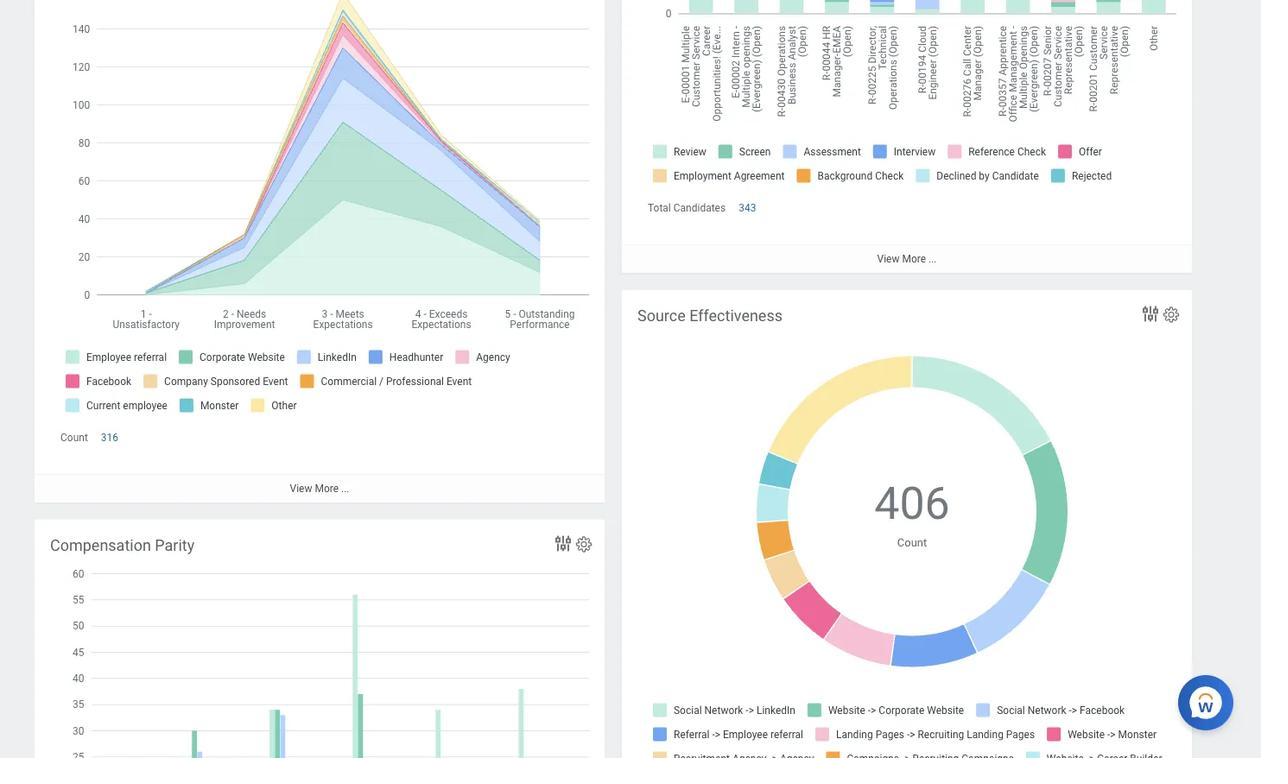 Task type: locate. For each thing, give the bounding box(es) containing it.
0 vertical spatial view
[[878, 253, 900, 265]]

view inside performance by hiring source element
[[290, 483, 312, 495]]

more for 343
[[903, 253, 927, 265]]

view more ... for 343
[[878, 253, 937, 265]]

1 vertical spatial count
[[898, 536, 928, 549]]

0 horizontal spatial count
[[60, 432, 88, 444]]

343 button
[[739, 201, 759, 215]]

configure and view chart data image for source effectiveness
[[1141, 304, 1162, 325]]

1 horizontal spatial ...
[[929, 253, 937, 265]]

... inside the candidate pipeline summary element
[[929, 253, 937, 265]]

configure and view chart data image left configure compensation parity image
[[553, 534, 574, 554]]

0 horizontal spatial ...
[[341, 483, 350, 495]]

1 horizontal spatial count
[[898, 536, 928, 549]]

view more ... link for 343
[[622, 244, 1193, 273]]

1 horizontal spatial configure and view chart data image
[[1141, 304, 1162, 325]]

0 horizontal spatial configure and view chart data image
[[553, 534, 574, 554]]

0 horizontal spatial more
[[315, 483, 339, 495]]

candidates
[[674, 202, 726, 214]]

configure and view chart data image
[[1141, 304, 1162, 325], [553, 534, 574, 554]]

configure and view chart data image for compensation parity
[[553, 534, 574, 554]]

1 vertical spatial ...
[[341, 483, 350, 495]]

1 vertical spatial view more ... link
[[35, 474, 605, 503]]

configure and view chart data image left configure source effectiveness icon
[[1141, 304, 1162, 325]]

compensation parity element
[[35, 520, 605, 759]]

0 vertical spatial view more ... link
[[622, 244, 1193, 273]]

... inside performance by hiring source element
[[341, 483, 350, 495]]

1 horizontal spatial view more ... link
[[622, 244, 1193, 273]]

source effectiveness
[[638, 307, 783, 325]]

more
[[903, 253, 927, 265], [315, 483, 339, 495]]

view
[[878, 253, 900, 265], [290, 483, 312, 495]]

0 horizontal spatial view
[[290, 483, 312, 495]]

406 button
[[875, 474, 953, 534]]

view more ... link
[[622, 244, 1193, 273], [35, 474, 605, 503]]

configure and view chart data image inside source effectiveness element
[[1141, 304, 1162, 325]]

more inside the candidate pipeline summary element
[[903, 253, 927, 265]]

1 vertical spatial view more ...
[[290, 483, 350, 495]]

view more ...
[[878, 253, 937, 265], [290, 483, 350, 495]]

candidate pipeline summary element
[[622, 0, 1193, 273]]

1 horizontal spatial more
[[903, 253, 927, 265]]

0 vertical spatial configure and view chart data image
[[1141, 304, 1162, 325]]

count
[[60, 432, 88, 444], [898, 536, 928, 549]]

1 horizontal spatial view
[[878, 253, 900, 265]]

...
[[929, 253, 937, 265], [341, 483, 350, 495]]

count down 406 button
[[898, 536, 928, 549]]

configure and view chart data image inside 'compensation parity' element
[[553, 534, 574, 554]]

406
[[875, 478, 951, 530]]

view more ... inside performance by hiring source element
[[290, 483, 350, 495]]

view for 343
[[878, 253, 900, 265]]

view more ... for 316
[[290, 483, 350, 495]]

0 vertical spatial count
[[60, 432, 88, 444]]

316
[[101, 432, 118, 444]]

0 horizontal spatial view more ...
[[290, 483, 350, 495]]

0 vertical spatial view more ...
[[878, 253, 937, 265]]

1 vertical spatial configure and view chart data image
[[553, 534, 574, 554]]

0 vertical spatial more
[[903, 253, 927, 265]]

0 horizontal spatial view more ... link
[[35, 474, 605, 503]]

view more ... inside the candidate pipeline summary element
[[878, 253, 937, 265]]

view inside the candidate pipeline summary element
[[878, 253, 900, 265]]

343
[[739, 202, 757, 214]]

count left 316
[[60, 432, 88, 444]]

1 vertical spatial view
[[290, 483, 312, 495]]

1 horizontal spatial view more ...
[[878, 253, 937, 265]]

1 vertical spatial more
[[315, 483, 339, 495]]

0 vertical spatial ...
[[929, 253, 937, 265]]

more inside performance by hiring source element
[[315, 483, 339, 495]]



Task type: describe. For each thing, give the bounding box(es) containing it.
view more ... link for 316
[[35, 474, 605, 503]]

compensation parity
[[50, 537, 195, 555]]

total candidates
[[648, 202, 726, 214]]

... for 343
[[929, 253, 937, 265]]

... for 316
[[341, 483, 350, 495]]

parity
[[155, 537, 195, 555]]

total
[[648, 202, 671, 214]]

source effectiveness element
[[622, 290, 1193, 759]]

source
[[638, 307, 686, 325]]

view for 316
[[290, 483, 312, 495]]

406 count
[[875, 478, 951, 549]]

count inside performance by hiring source element
[[60, 432, 88, 444]]

more for 316
[[315, 483, 339, 495]]

configure compensation parity image
[[575, 535, 594, 554]]

316 button
[[101, 431, 121, 445]]

count inside 406 count
[[898, 536, 928, 549]]

compensation
[[50, 537, 151, 555]]

effectiveness
[[690, 307, 783, 325]]

configure source effectiveness image
[[1162, 306, 1181, 325]]

performance by hiring source element
[[35, 0, 605, 503]]



Task type: vqa. For each thing, say whether or not it's contained in the screenshot.
7 button corresponding to Growing
no



